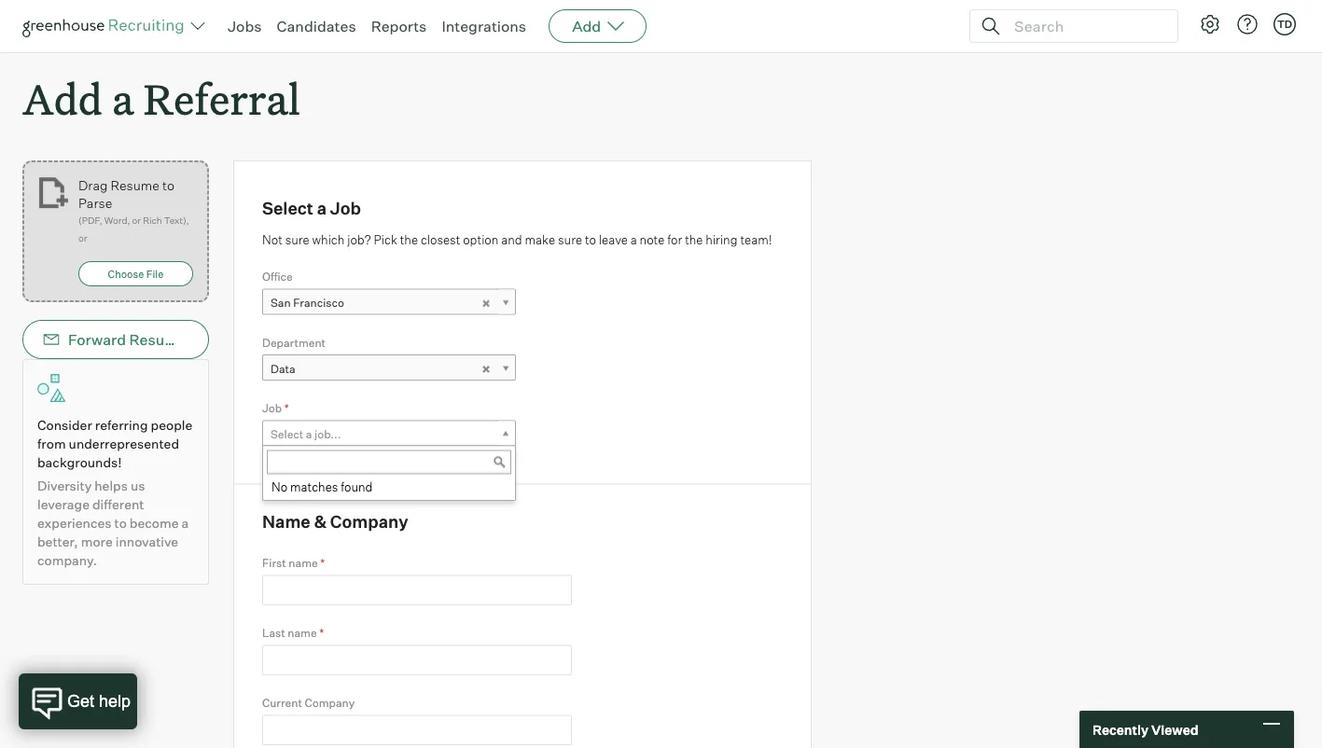 Task type: locate. For each thing, give the bounding box(es) containing it.
a up which
[[317, 198, 327, 219]]

from
[[37, 436, 66, 452]]

greenhouse recruiting image
[[22, 15, 190, 37]]

job?
[[347, 233, 371, 247]]

1 vertical spatial *
[[320, 556, 325, 570]]

consider
[[37, 417, 92, 434]]

name right last
[[288, 626, 317, 640]]

0 horizontal spatial the
[[400, 233, 418, 247]]

0 horizontal spatial add
[[22, 71, 102, 126]]

a right become
[[181, 515, 189, 532]]

1 horizontal spatial the
[[685, 233, 703, 247]]

1 vertical spatial resume
[[129, 331, 186, 349]]

reports link
[[371, 17, 427, 35]]

name
[[289, 556, 318, 570], [288, 626, 317, 640]]

a down greenhouse recruiting image
[[112, 71, 134, 126]]

1 horizontal spatial to
[[162, 177, 174, 193]]

1 vertical spatial name
[[288, 626, 317, 640]]

word,
[[104, 215, 130, 226]]

name right first
[[289, 556, 318, 570]]

2 vertical spatial to
[[114, 515, 127, 532]]

1 horizontal spatial or
[[132, 215, 141, 226]]

to up text),
[[162, 177, 174, 193]]

company down found
[[330, 512, 408, 533]]

or left rich
[[132, 215, 141, 226]]

the right for
[[685, 233, 703, 247]]

to
[[162, 177, 174, 193], [585, 233, 596, 247], [114, 515, 127, 532]]

or down (pdf,
[[78, 233, 87, 244]]

select a job
[[262, 198, 361, 219]]

*
[[284, 401, 289, 415], [320, 556, 325, 570], [319, 626, 324, 640]]

0 horizontal spatial to
[[114, 515, 127, 532]]

* right last
[[319, 626, 324, 640]]

0 vertical spatial add
[[572, 17, 601, 35]]

0 vertical spatial name
[[289, 556, 318, 570]]

backgrounds!
[[37, 455, 122, 471]]

1 vertical spatial job
[[262, 401, 282, 415]]

job up job?
[[330, 198, 361, 219]]

more
[[81, 534, 113, 550]]

pick
[[374, 233, 397, 247]]

not sure which job? pick the closest option and make sure to leave a note for the hiring team!
[[262, 233, 772, 247]]

sure right "make"
[[558, 233, 582, 247]]

None text field
[[267, 450, 511, 475]]

resume up rich
[[111, 177, 159, 193]]

* for first name *
[[320, 556, 325, 570]]

resume left via
[[129, 331, 186, 349]]

resume
[[111, 177, 159, 193], [129, 331, 186, 349]]

0 vertical spatial or
[[132, 215, 141, 226]]

select up the not
[[262, 198, 313, 219]]

a inside consider referring people from underrepresented backgrounds! diversity helps us leverage different experiences to become a better, more innovative company.
[[181, 515, 189, 532]]

san
[[271, 296, 291, 310]]

1 vertical spatial company
[[305, 696, 355, 710]]

add
[[572, 17, 601, 35], [22, 71, 102, 126]]

closest
[[421, 233, 460, 247]]

via
[[189, 331, 210, 349]]

choose
[[108, 268, 144, 280]]

the
[[400, 233, 418, 247], [685, 233, 703, 247]]

integrations link
[[442, 17, 526, 35]]

current company
[[262, 696, 355, 710]]

add button
[[549, 9, 647, 43]]

company right current
[[305, 696, 355, 710]]

department
[[262, 336, 326, 350]]

job *
[[262, 401, 289, 415]]

0 horizontal spatial sure
[[285, 233, 309, 247]]

sure right the not
[[285, 233, 309, 247]]

add a referral
[[22, 71, 300, 126]]

2 the from the left
[[685, 233, 703, 247]]

company.
[[37, 553, 97, 569]]

select down job * at the left of page
[[271, 428, 304, 442]]

jobs link
[[228, 17, 262, 35]]

no matches found
[[272, 480, 373, 495]]

the right pick
[[400, 233, 418, 247]]

2 vertical spatial *
[[319, 626, 324, 640]]

forward resume via email button
[[22, 320, 252, 359]]

job down data
[[262, 401, 282, 415]]

select for select a job
[[262, 198, 313, 219]]

0 vertical spatial to
[[162, 177, 174, 193]]

to down different
[[114, 515, 127, 532]]

select
[[262, 198, 313, 219], [271, 428, 304, 442]]

a left job... in the left of the page
[[306, 428, 312, 442]]

diversity
[[37, 478, 92, 494]]

resume inside drag resume to parse (pdf, word, or rich text), or
[[111, 177, 159, 193]]

name
[[262, 512, 310, 533]]

0 horizontal spatial or
[[78, 233, 87, 244]]

a for job...
[[306, 428, 312, 442]]

parse
[[78, 195, 112, 211]]

for
[[667, 233, 682, 247]]

1 horizontal spatial sure
[[558, 233, 582, 247]]

0 vertical spatial resume
[[111, 177, 159, 193]]

2 horizontal spatial to
[[585, 233, 596, 247]]

* down &
[[320, 556, 325, 570]]

last
[[262, 626, 285, 640]]

add for add a referral
[[22, 71, 102, 126]]

0 vertical spatial select
[[262, 198, 313, 219]]

configure image
[[1199, 13, 1222, 35]]

san francisco link
[[262, 289, 516, 316]]

sure
[[285, 233, 309, 247], [558, 233, 582, 247]]

resume inside button
[[129, 331, 186, 349]]

referral
[[143, 71, 300, 126]]

&
[[314, 512, 327, 533]]

add inside popup button
[[572, 17, 601, 35]]

to inside drag resume to parse (pdf, word, or rich text), or
[[162, 177, 174, 193]]

job
[[330, 198, 361, 219], [262, 401, 282, 415]]

0 vertical spatial job
[[330, 198, 361, 219]]

* for last name *
[[319, 626, 324, 640]]

and
[[501, 233, 522, 247]]

None text field
[[262, 575, 572, 606], [262, 645, 572, 676], [262, 715, 572, 746], [262, 575, 572, 606], [262, 645, 572, 676], [262, 715, 572, 746]]

company
[[330, 512, 408, 533], [305, 696, 355, 710]]

1 vertical spatial select
[[271, 428, 304, 442]]

text),
[[164, 215, 189, 226]]

1 horizontal spatial add
[[572, 17, 601, 35]]

select a job...
[[271, 428, 341, 442]]

1 horizontal spatial job
[[330, 198, 361, 219]]

to left leave
[[585, 233, 596, 247]]

* up select a job...
[[284, 401, 289, 415]]

a
[[112, 71, 134, 126], [317, 198, 327, 219], [631, 233, 637, 247], [306, 428, 312, 442], [181, 515, 189, 532]]

or
[[132, 215, 141, 226], [78, 233, 87, 244]]

recently
[[1093, 722, 1149, 738]]

1 vertical spatial add
[[22, 71, 102, 126]]

matches
[[290, 480, 338, 495]]



Task type: vqa. For each thing, say whether or not it's contained in the screenshot.
site
no



Task type: describe. For each thing, give the bounding box(es) containing it.
people
[[151, 417, 192, 434]]

forward resume via email
[[68, 331, 252, 349]]

forward
[[68, 331, 126, 349]]

francisco
[[293, 296, 344, 310]]

underrepresented
[[69, 436, 179, 452]]

0 horizontal spatial job
[[262, 401, 282, 415]]

rich
[[143, 215, 162, 226]]

us
[[131, 478, 145, 494]]

choose file
[[108, 268, 164, 280]]

not
[[262, 233, 283, 247]]

jobs
[[228, 17, 262, 35]]

drag resume to parse (pdf, word, or rich text), or
[[78, 177, 189, 244]]

hiring
[[706, 233, 738, 247]]

become
[[130, 515, 179, 532]]

innovative
[[115, 534, 178, 550]]

file
[[146, 268, 164, 280]]

add for add
[[572, 17, 601, 35]]

data
[[271, 362, 295, 376]]

name for first
[[289, 556, 318, 570]]

1 sure from the left
[[285, 233, 309, 247]]

make
[[525, 233, 555, 247]]

1 vertical spatial or
[[78, 233, 87, 244]]

better,
[[37, 534, 78, 550]]

name & company
[[262, 512, 408, 533]]

select a job... link
[[262, 421, 516, 448]]

office
[[262, 270, 293, 284]]

first
[[262, 556, 286, 570]]

a for job
[[317, 198, 327, 219]]

data link
[[262, 355, 516, 382]]

consider referring people from underrepresented backgrounds! diversity helps us leverage different experiences to become a better, more innovative company.
[[37, 417, 192, 569]]

1 the from the left
[[400, 233, 418, 247]]

0 vertical spatial *
[[284, 401, 289, 415]]

(pdf,
[[78, 215, 102, 226]]

email
[[213, 331, 252, 349]]

resume for forward
[[129, 331, 186, 349]]

resume for drag
[[111, 177, 159, 193]]

name for last
[[288, 626, 317, 640]]

team!
[[740, 233, 772, 247]]

1 vertical spatial to
[[585, 233, 596, 247]]

0 vertical spatial company
[[330, 512, 408, 533]]

current
[[262, 696, 302, 710]]

2 sure from the left
[[558, 233, 582, 247]]

td button
[[1274, 13, 1296, 35]]

which
[[312, 233, 345, 247]]

candidates
[[277, 17, 356, 35]]

reports
[[371, 17, 427, 35]]

td button
[[1270, 9, 1300, 39]]

a for referral
[[112, 71, 134, 126]]

note
[[640, 233, 665, 247]]

option
[[463, 233, 499, 247]]

td
[[1277, 18, 1293, 30]]

drag
[[78, 177, 108, 193]]

last name *
[[262, 626, 324, 640]]

leave
[[599, 233, 628, 247]]

recently viewed
[[1093, 722, 1199, 738]]

viewed
[[1151, 722, 1199, 738]]

first name *
[[262, 556, 325, 570]]

select for select a job...
[[271, 428, 304, 442]]

a left "note"
[[631, 233, 637, 247]]

integrations
[[442, 17, 526, 35]]

san francisco
[[271, 296, 344, 310]]

experiences
[[37, 515, 112, 532]]

Search text field
[[1010, 13, 1161, 40]]

no
[[272, 480, 288, 495]]

different
[[92, 497, 144, 513]]

helps
[[94, 478, 128, 494]]

job...
[[315, 428, 341, 442]]

candidates link
[[277, 17, 356, 35]]

found
[[341, 480, 373, 495]]

to inside consider referring people from underrepresented backgrounds! diversity helps us leverage different experiences to become a better, more innovative company.
[[114, 515, 127, 532]]

leverage
[[37, 497, 90, 513]]

referring
[[95, 417, 148, 434]]



